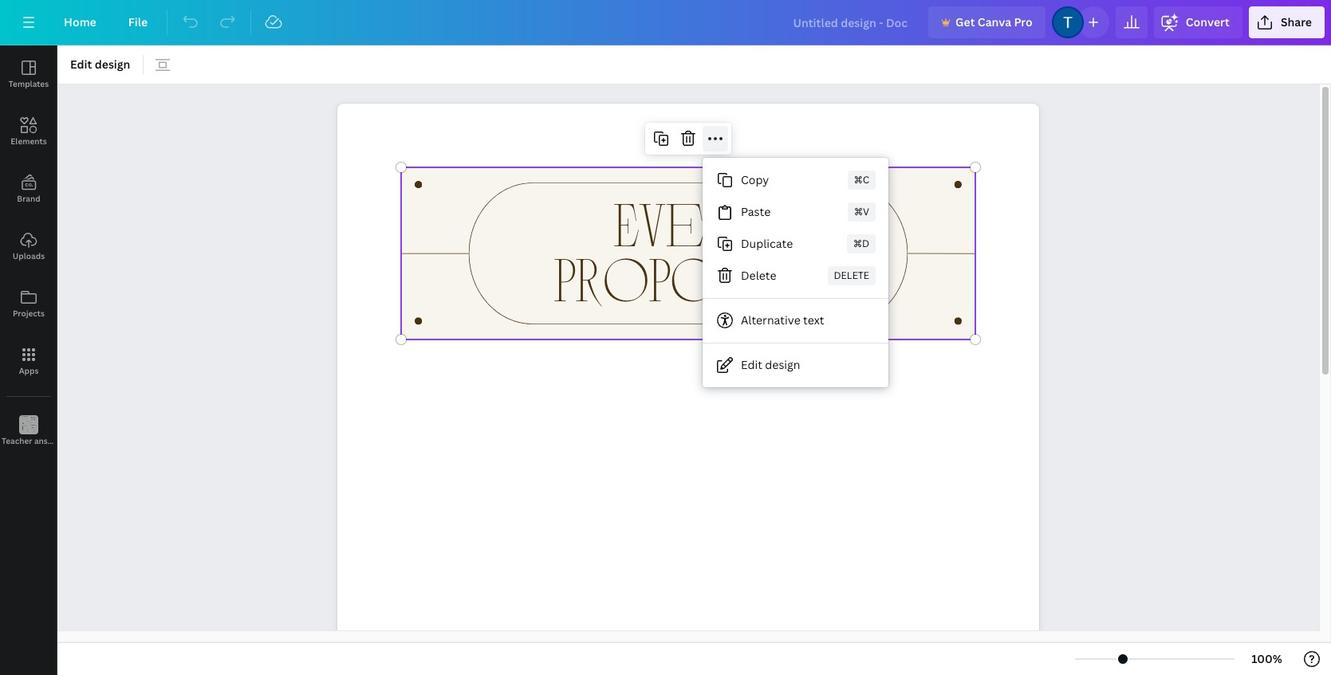 Task type: vqa. For each thing, say whether or not it's contained in the screenshot.
Get Canva Pro button
yes



Task type: locate. For each thing, give the bounding box(es) containing it.
0 horizontal spatial edit
[[70, 57, 92, 72]]

delete
[[834, 269, 869, 282]]

convert button
[[1154, 6, 1242, 38]]

1 vertical spatial edit design
[[741, 357, 800, 372]]

edit design down alternative
[[741, 357, 800, 372]]

edit design down 'home' link
[[70, 57, 130, 72]]

0 horizontal spatial edit design
[[70, 57, 130, 72]]

teacher
[[2, 435, 32, 447]]

alternative text
[[741, 313, 824, 328]]

get canva pro
[[956, 14, 1033, 30]]

menu
[[703, 158, 889, 388]]

1 horizontal spatial edit
[[741, 357, 762, 372]]

home link
[[51, 6, 109, 38]]

0 horizontal spatial design
[[95, 57, 130, 72]]

⌘v
[[854, 205, 869, 219]]

0 horizontal spatial edit design button
[[64, 52, 137, 77]]

edit design
[[70, 57, 130, 72], [741, 357, 800, 372]]

edit design button
[[64, 52, 137, 77], [703, 349, 889, 381]]

duplicate
[[741, 236, 793, 251]]

edit design button down 'home' link
[[64, 52, 137, 77]]

0 vertical spatial edit
[[70, 57, 92, 72]]

main menu bar
[[0, 0, 1331, 45]]

⌘d
[[853, 237, 869, 250]]

edit down 'home' link
[[70, 57, 92, 72]]

0 vertical spatial edit design
[[70, 57, 130, 72]]

design down file popup button
[[95, 57, 130, 72]]

elements
[[11, 136, 47, 147]]

alternative text button
[[703, 305, 889, 337]]

uploads
[[13, 250, 45, 262]]

edit down alternative
[[741, 357, 762, 372]]

⌘c
[[854, 173, 869, 187]]

design
[[95, 57, 130, 72], [765, 357, 800, 372]]

paste
[[741, 204, 771, 219]]

100%
[[1251, 652, 1282, 667]]

answer
[[34, 435, 62, 447]]

1 horizontal spatial edit design
[[741, 357, 800, 372]]

1 horizontal spatial design
[[765, 357, 800, 372]]

0 vertical spatial edit design button
[[64, 52, 137, 77]]

proposal
[[554, 240, 823, 314]]

templates
[[9, 78, 49, 89]]

event proposal
[[554, 186, 823, 314]]

design down alternative text
[[765, 357, 800, 372]]

edit design button down alternative text 'button' at the top of the page
[[703, 349, 889, 381]]

edit
[[70, 57, 92, 72], [741, 357, 762, 372]]

1 vertical spatial edit design button
[[703, 349, 889, 381]]

templates button
[[0, 45, 57, 103]]



Task type: describe. For each thing, give the bounding box(es) containing it.
pro
[[1014, 14, 1033, 30]]

brand
[[17, 193, 40, 204]]

delete
[[741, 268, 776, 283]]

convert
[[1186, 14, 1230, 30]]

apps
[[19, 365, 39, 376]]

side panel tab list
[[0, 45, 81, 460]]

1 horizontal spatial edit design button
[[703, 349, 889, 381]]

projects button
[[0, 275, 57, 333]]

1 vertical spatial design
[[765, 357, 800, 372]]

get canva pro button
[[928, 6, 1045, 38]]

Design title text field
[[780, 6, 922, 38]]

copy
[[741, 172, 769, 187]]

share button
[[1249, 6, 1325, 38]]

uploads button
[[0, 218, 57, 275]]

file
[[128, 14, 148, 30]]

;
[[28, 437, 30, 447]]

brand button
[[0, 160, 57, 218]]

elements button
[[0, 103, 57, 160]]

100% button
[[1241, 647, 1293, 672]]

keys
[[64, 435, 81, 447]]

home
[[64, 14, 96, 30]]

menu containing copy
[[703, 158, 889, 388]]

projects
[[13, 308, 45, 319]]

get
[[956, 14, 975, 30]]

alternative
[[741, 313, 800, 328]]

event
[[614, 186, 763, 259]]

Event Proposal text field
[[337, 104, 1039, 676]]

canva
[[978, 14, 1011, 30]]

text
[[803, 313, 824, 328]]

teacher answer keys
[[2, 435, 81, 447]]

0 vertical spatial design
[[95, 57, 130, 72]]

1 vertical spatial edit
[[741, 357, 762, 372]]

apps button
[[0, 333, 57, 390]]

file button
[[115, 6, 160, 38]]

edit design inside menu
[[741, 357, 800, 372]]

share
[[1281, 14, 1312, 30]]



